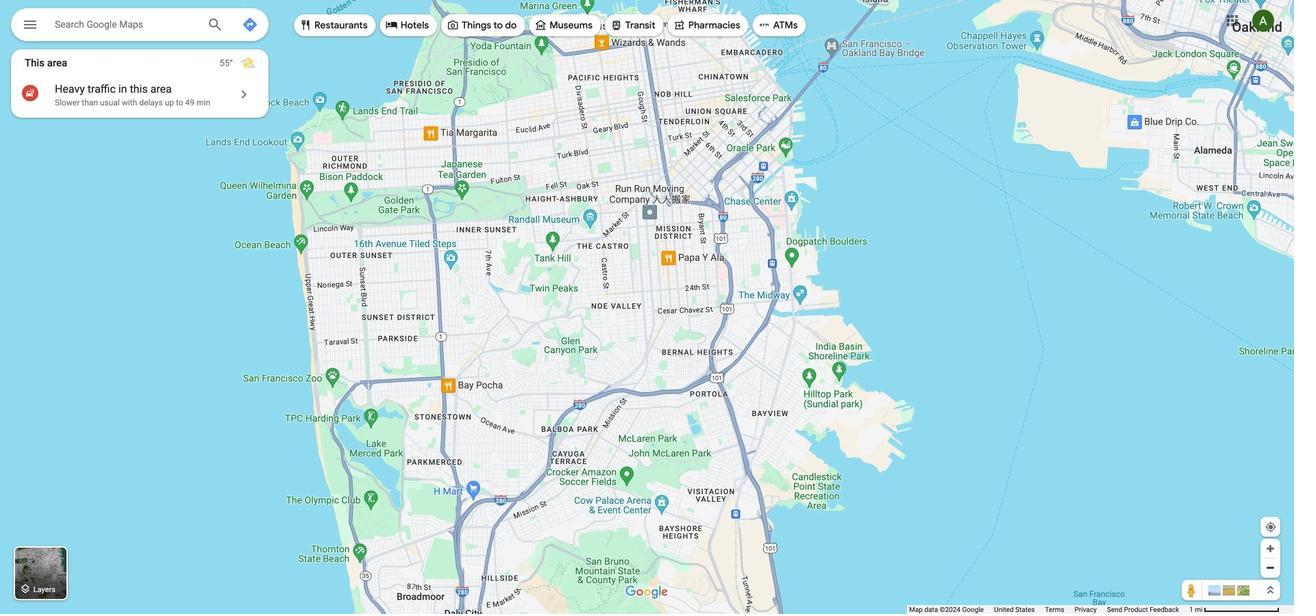 Task type: describe. For each thing, give the bounding box(es) containing it.
partly cloudy image
[[240, 55, 256, 71]]

google maps element
[[0, 0, 1294, 615]]

show your location image
[[1265, 521, 1277, 534]]

Search Google Maps field
[[11, 8, 269, 45]]



Task type: locate. For each thing, give the bounding box(es) containing it.
this area region
[[11, 49, 269, 118]]

none field inside search google maps field
[[55, 16, 196, 32]]

none search field inside google maps element
[[11, 8, 269, 45]]

google account: augustus odena  
(augustus@adept.ai) image
[[1252, 10, 1274, 32]]

zoom in image
[[1265, 544, 1276, 554]]

None search field
[[11, 8, 269, 45]]

zoom out image
[[1265, 563, 1276, 573]]

show street view coverage image
[[1182, 580, 1202, 601]]

None field
[[55, 16, 196, 32]]



Task type: vqa. For each thing, say whether or not it's contained in the screenshot.
do
no



